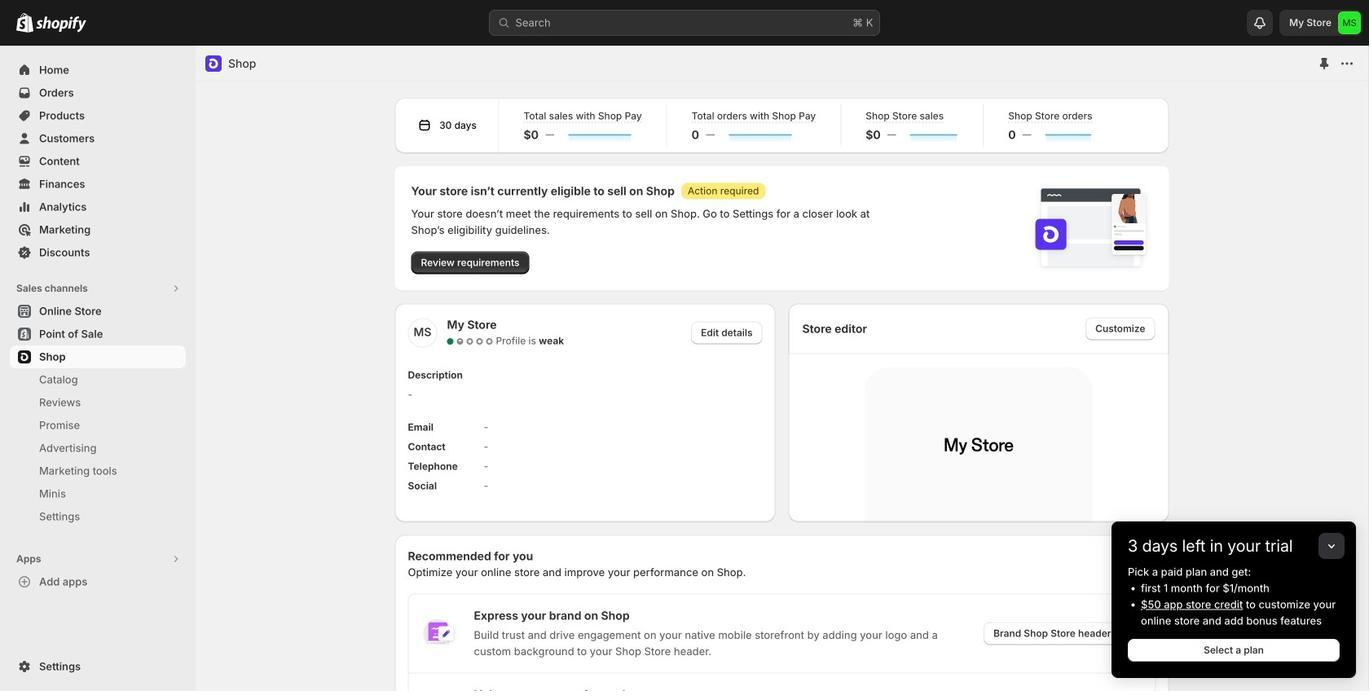 Task type: locate. For each thing, give the bounding box(es) containing it.
0 horizontal spatial shopify image
[[16, 13, 33, 32]]

shopify image
[[16, 13, 33, 32], [36, 16, 86, 32]]



Task type: describe. For each thing, give the bounding box(es) containing it.
my store image
[[1339, 11, 1361, 34]]

1 horizontal spatial shopify image
[[36, 16, 86, 32]]

icon for shop image
[[205, 55, 222, 72]]

fullscreen dialog
[[196, 46, 1369, 691]]



Task type: vqa. For each thing, say whether or not it's contained in the screenshot.
Fullscreen dialog
yes



